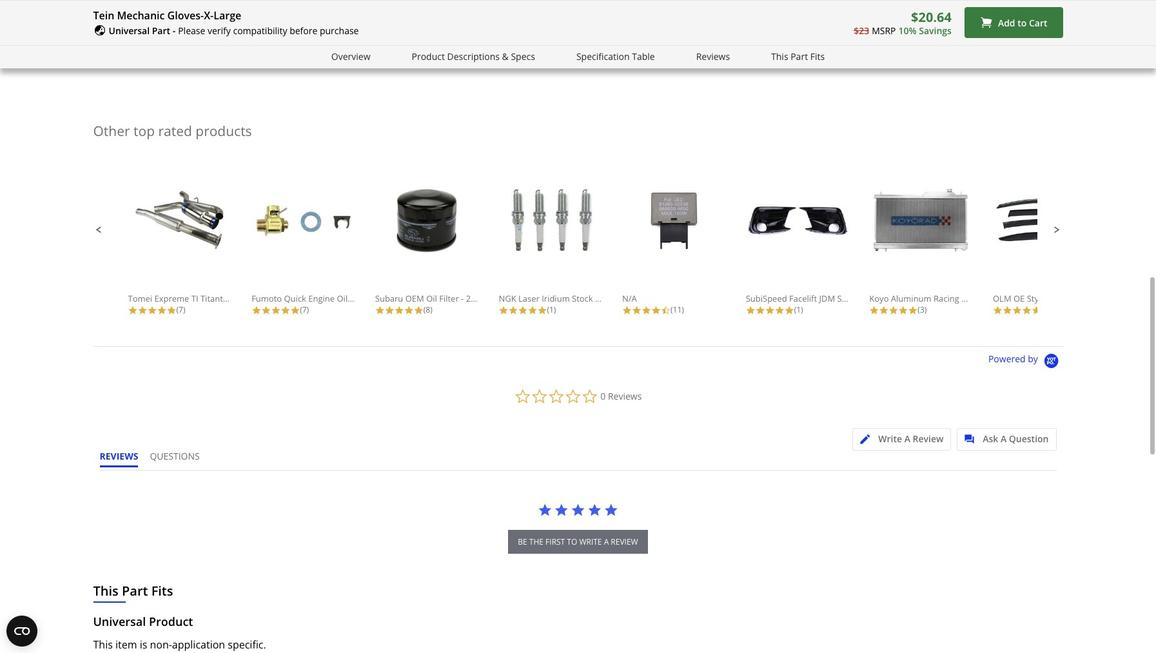 Task type: vqa. For each thing, say whether or not it's contained in the screenshot.


Task type: locate. For each thing, give the bounding box(es) containing it.
quick
[[284, 292, 306, 304]]

reusable
[[583, 43, 619, 54]]

non-
[[150, 638, 172, 652]]

0 horizontal spatial part
[[122, 582, 148, 599]]

universal product
[[93, 614, 193, 629]]

1 horizontal spatial to
[[1018, 17, 1027, 29]]

star image
[[138, 305, 147, 315], [252, 305, 261, 315], [271, 305, 281, 315], [281, 305, 290, 315], [385, 305, 394, 315], [394, 305, 404, 315], [404, 305, 414, 315], [622, 305, 632, 315], [642, 305, 651, 315], [746, 305, 756, 315], [765, 305, 775, 315], [775, 305, 785, 315], [785, 305, 794, 315], [869, 305, 879, 315], [879, 305, 889, 315], [993, 305, 1003, 315], [1003, 305, 1012, 315], [1012, 305, 1022, 315], [1032, 305, 1041, 315], [554, 503, 569, 517], [571, 503, 585, 517], [588, 503, 602, 517]]

type
[[261, 43, 280, 54]]

product left the descriptions on the top left
[[412, 50, 445, 62]]

1 horizontal spatial ...
[[1100, 292, 1107, 304]]

(7) for expreme
[[176, 304, 185, 315]]

0 horizontal spatial (7)
[[176, 304, 185, 315]]

1 vertical spatial to
[[567, 536, 577, 547]]

1 1 total reviews element from the left
[[499, 304, 602, 315]]

(1) for laser
[[547, 304, 556, 315]]

1 vertical spatial reviews
[[608, 390, 642, 402]]

universal up item
[[93, 614, 146, 629]]

0 horizontal spatial (1)
[[547, 304, 556, 315]]

ask a question button
[[957, 428, 1057, 450]]

(7) left ti at the left
[[176, 304, 185, 315]]

add
[[998, 17, 1015, 29]]

a
[[604, 536, 609, 547]]

questions
[[150, 450, 200, 462]]

2 horizontal spatial part
[[791, 50, 808, 62]]

savings
[[919, 25, 952, 37]]

half star image
[[661, 305, 671, 315]]

top
[[133, 122, 155, 140]]

2 oil from the left
[[426, 292, 437, 304]]

this item is non-application specific.
[[93, 638, 266, 652]]

write
[[878, 432, 902, 445]]

1 horizontal spatial 1 total reviews element
[[746, 304, 849, 315]]

1 (1) from the left
[[547, 304, 556, 315]]

2 a from the left
[[1001, 432, 1007, 445]]

(1) left jdm
[[794, 304, 803, 315]]

1 a from the left
[[904, 432, 910, 445]]

tomei expreme ti titantium cat-back...
[[128, 292, 281, 304]]

large
[[214, 8, 241, 23]]

0 horizontal spatial oil
[[337, 292, 348, 304]]

universal down mechanic
[[109, 25, 150, 37]]

(1) for facelift
[[794, 304, 803, 315]]

oil left drain
[[337, 292, 348, 304]]

8 total reviews element
[[375, 304, 478, 315]]

0 reviews
[[600, 390, 642, 402]]

1 horizontal spatial reviews
[[696, 50, 730, 62]]

1 horizontal spatial oil
[[426, 292, 437, 304]]

a right write
[[904, 432, 910, 445]]

write a review button
[[853, 428, 951, 450]]

... right "guards" in the top right of the page
[[1100, 292, 1107, 304]]

expreme
[[154, 292, 189, 304]]

a for ask
[[1001, 432, 1007, 445]]

0
[[600, 390, 606, 402]]

tab list
[[100, 450, 211, 470]]

ngk laser iridium stock heat range... link
[[499, 186, 647, 304]]

2 7 total reviews element from the left
[[252, 304, 355, 315]]

mechanic
[[117, 8, 165, 23]]

application
[[172, 638, 225, 652]]

question
[[1009, 432, 1049, 445]]

ti
[[191, 292, 198, 304]]

product descriptions & specs
[[412, 50, 535, 62]]

specs
[[511, 50, 535, 62]]

by
[[1028, 353, 1038, 365]]

wrx
[[492, 292, 510, 304]]

0 horizontal spatial a
[[904, 432, 910, 445]]

2015+
[[466, 292, 490, 304]]

olm oe style rain guards -...
[[993, 292, 1107, 304]]

0 horizontal spatial 1 total reviews element
[[499, 304, 602, 315]]

(7) right the back...
[[300, 304, 309, 315]]

(7) for quick
[[300, 304, 309, 315]]

universal
[[109, 25, 150, 37], [93, 614, 146, 629]]

aluminum
[[891, 292, 931, 304]]

1 7 total reviews element from the left
[[128, 304, 231, 315]]

product up this item is non-application specific.
[[149, 614, 193, 629]]

(1) right laser
[[547, 304, 556, 315]]

iridium
[[542, 292, 570, 304]]

to right first
[[567, 536, 577, 547]]

fits
[[810, 50, 825, 62], [151, 582, 173, 599]]

write no frame image
[[860, 434, 876, 444]]

1 horizontal spatial part
[[152, 25, 170, 37]]

titantium
[[200, 292, 238, 304]]

7 total reviews element for expreme
[[128, 304, 231, 315]]

subaru oem oil filter - 2015+ wrx
[[375, 292, 510, 304]]

a right ask
[[1001, 432, 1007, 445]]

n/a link
[[622, 186, 725, 304]]

powered
[[988, 353, 1026, 365]]

(2)
[[1041, 304, 1050, 315]]

oil right oem
[[426, 292, 437, 304]]

7 total reviews element
[[128, 304, 231, 315], [252, 304, 355, 315]]

... left oe
[[1000, 292, 1006, 304]]

x-
[[204, 8, 214, 23]]

1 horizontal spatial product
[[412, 50, 445, 62]]

0 vertical spatial this part fits
[[771, 50, 825, 62]]

oem
[[405, 292, 424, 304]]

1 horizontal spatial (1)
[[794, 304, 803, 315]]

1 horizontal spatial (7)
[[300, 304, 309, 315]]

1 (7) from the left
[[176, 304, 185, 315]]

0 horizontal spatial ...
[[1000, 292, 1006, 304]]

1 total reviews element for facelift
[[746, 304, 849, 315]]

0 vertical spatial to
[[1018, 17, 1027, 29]]

1 horizontal spatial 7 total reviews element
[[252, 304, 355, 315]]

to
[[1018, 17, 1027, 29], [567, 536, 577, 547]]

0 vertical spatial product
[[412, 50, 445, 62]]

0 vertical spatial universal
[[109, 25, 150, 37]]

2 (1) from the left
[[794, 304, 803, 315]]

$20.64
[[911, 8, 952, 26]]

to right add
[[1018, 17, 1027, 29]]

oil
[[337, 292, 348, 304], [426, 292, 437, 304]]

ngk
[[499, 292, 516, 304]]

heat
[[595, 292, 614, 304]]

product
[[412, 50, 445, 62], [149, 614, 193, 629]]

2 total reviews element
[[993, 304, 1096, 315]]

laser
[[518, 292, 540, 304]]

ngk laser iridium stock heat range...
[[499, 292, 647, 304]]

subispeed facelift jdm style... link
[[746, 186, 862, 304]]

...
[[1000, 292, 1006, 304], [1100, 292, 1107, 304]]

write
[[579, 536, 602, 547]]

2 vertical spatial part
[[122, 582, 148, 599]]

1 vertical spatial product
[[149, 614, 193, 629]]

other
[[93, 122, 130, 140]]

tab list containing reviews
[[100, 450, 211, 470]]

1 vertical spatial universal
[[93, 614, 146, 629]]

(1)
[[547, 304, 556, 315], [794, 304, 803, 315]]

1 vertical spatial this part fits
[[93, 582, 173, 599]]

this part fits
[[771, 50, 825, 62], [93, 582, 173, 599]]

star image
[[128, 305, 138, 315], [147, 305, 157, 315], [157, 305, 167, 315], [167, 305, 176, 315], [261, 305, 271, 315], [290, 305, 300, 315], [375, 305, 385, 315], [414, 305, 423, 315], [499, 305, 508, 315], [508, 305, 518, 315], [518, 305, 528, 315], [528, 305, 537, 315], [537, 305, 547, 315], [632, 305, 642, 315], [651, 305, 661, 315], [756, 305, 765, 315], [889, 305, 898, 315], [898, 305, 908, 315], [908, 305, 918, 315], [1022, 305, 1032, 315], [538, 503, 552, 517], [604, 503, 618, 517]]

other top rated products
[[93, 122, 252, 140]]

0 horizontal spatial 7 total reviews element
[[128, 304, 231, 315]]

1 horizontal spatial fits
[[810, 50, 825, 62]]

1 total reviews element
[[499, 304, 602, 315], [746, 304, 849, 315]]

purchase
[[320, 25, 359, 37]]

dialog image
[[965, 434, 981, 444]]

0 horizontal spatial this part fits
[[93, 582, 173, 599]]

1 horizontal spatial a
[[1001, 432, 1007, 445]]

$20.64 $23 msrp 10% savings
[[854, 8, 952, 37]]

a
[[904, 432, 910, 445], [1001, 432, 1007, 445]]

subaru
[[375, 292, 403, 304]]

-
[[173, 25, 176, 37], [461, 292, 464, 304], [997, 292, 1000, 304], [1098, 292, 1100, 304]]

1 vertical spatial fits
[[151, 582, 173, 599]]

part
[[152, 25, 170, 37], [791, 50, 808, 62], [122, 582, 148, 599]]

0 horizontal spatial to
[[567, 536, 577, 547]]

descriptions
[[447, 50, 500, 62]]

2 1 total reviews element from the left
[[746, 304, 849, 315]]

1 ... from the left
[[1000, 292, 1006, 304]]

2 (7) from the left
[[300, 304, 309, 315]]



Task type: describe. For each thing, give the bounding box(es) containing it.
3 total reviews element
[[869, 304, 973, 315]]

review
[[611, 536, 638, 547]]

facelift
[[789, 292, 817, 304]]

subispeed facelift jdm style...
[[746, 292, 862, 304]]

style...
[[837, 292, 862, 304]]

universal for universal part - please verify compatibility before purchase
[[109, 25, 150, 37]]

range...
[[616, 292, 647, 304]]

specification table link
[[576, 49, 655, 64]]

0 horizontal spatial product
[[149, 614, 193, 629]]

first
[[546, 536, 565, 547]]

back...
[[256, 292, 281, 304]]

gloves-
[[167, 8, 204, 23]]

racing
[[934, 292, 959, 304]]

powered by
[[988, 353, 1040, 365]]

1 vertical spatial part
[[791, 50, 808, 62]]

tein mechanic gloves-x-large
[[93, 8, 241, 23]]

10%
[[899, 25, 917, 37]]

- right "guards" in the top right of the page
[[1098, 292, 1100, 304]]

0 horizontal spatial fits
[[151, 582, 173, 599]]

specification table
[[576, 50, 655, 62]]

koyo aluminum racing radiator -... link
[[869, 186, 1006, 304]]

- right filter
[[461, 292, 464, 304]]

to inside button
[[567, 536, 577, 547]]

drain
[[350, 292, 371, 304]]

cart
[[1029, 17, 1047, 29]]

0 vertical spatial this
[[771, 50, 788, 62]]

2 vertical spatial this
[[93, 638, 113, 652]]

universal part - please verify compatibility before purchase
[[109, 25, 359, 37]]

(11)
[[671, 304, 684, 315]]

overview link
[[331, 49, 370, 64]]

0 vertical spatial part
[[152, 25, 170, 37]]

universal for universal product
[[93, 614, 146, 629]]

cat-
[[240, 292, 256, 304]]

ask a question
[[983, 432, 1049, 445]]

0 horizontal spatial reviews
[[608, 390, 642, 402]]

overview
[[331, 50, 370, 62]]

- down tein mechanic gloves-x-large
[[173, 25, 176, 37]]

tein
[[93, 8, 114, 23]]

rain
[[1048, 292, 1065, 304]]

open widget image
[[6, 616, 37, 647]]

review
[[913, 432, 944, 445]]

write a review
[[878, 432, 944, 445]]

tomei expreme ti titantium cat-back... link
[[128, 186, 281, 304]]

(8)
[[423, 304, 432, 315]]

(3)
[[918, 304, 927, 315]]

size
[[261, 19, 276, 30]]

be the first to write a review button
[[508, 530, 648, 554]]

a for write
[[904, 432, 910, 445]]

koyo
[[869, 292, 889, 304]]

add to cart
[[998, 17, 1047, 29]]

verify
[[208, 25, 231, 37]]

1 total reviews element for laser
[[499, 304, 602, 315]]

style
[[1027, 292, 1046, 304]]

0 vertical spatial fits
[[810, 50, 825, 62]]

7 total reviews element for quick
[[252, 304, 355, 315]]

to inside button
[[1018, 17, 1027, 29]]

0 vertical spatial reviews
[[696, 50, 730, 62]]

$23
[[854, 25, 869, 37]]

is
[[140, 638, 147, 652]]

jdm
[[819, 292, 835, 304]]

valve...
[[373, 292, 401, 304]]

table
[[632, 50, 655, 62]]

filter
[[439, 292, 459, 304]]

powered by link
[[988, 353, 1063, 369]]

- right the radiator
[[997, 292, 1000, 304]]

subaru oem oil filter - 2015+ wrx link
[[375, 186, 510, 304]]

the
[[529, 536, 544, 547]]

&
[[502, 50, 509, 62]]

1 oil from the left
[[337, 292, 348, 304]]

olm oe style rain guards -... link
[[993, 186, 1107, 304]]

before
[[290, 25, 317, 37]]

please
[[178, 25, 205, 37]]

subispeed
[[746, 292, 787, 304]]

msrp
[[872, 25, 896, 37]]

tomei
[[128, 292, 152, 304]]

compatibility
[[233, 25, 287, 37]]

specific.
[[228, 638, 266, 652]]

reviews link
[[696, 49, 730, 64]]

add to cart button
[[965, 7, 1063, 38]]

fumoto quick engine oil drain valve...
[[252, 292, 401, 304]]

2 ... from the left
[[1100, 292, 1107, 304]]

products
[[196, 122, 252, 140]]

11 total reviews element
[[622, 304, 725, 315]]

reviews
[[100, 450, 138, 462]]

fumoto quick engine oil drain valve... link
[[252, 186, 401, 304]]

specification
[[576, 50, 630, 62]]

1 vertical spatial this
[[93, 582, 119, 599]]

product descriptions & specs link
[[412, 49, 535, 64]]

be
[[518, 536, 527, 547]]

radiator
[[961, 292, 995, 304]]

n/a
[[622, 292, 637, 304]]

1 horizontal spatial this part fits
[[771, 50, 825, 62]]



